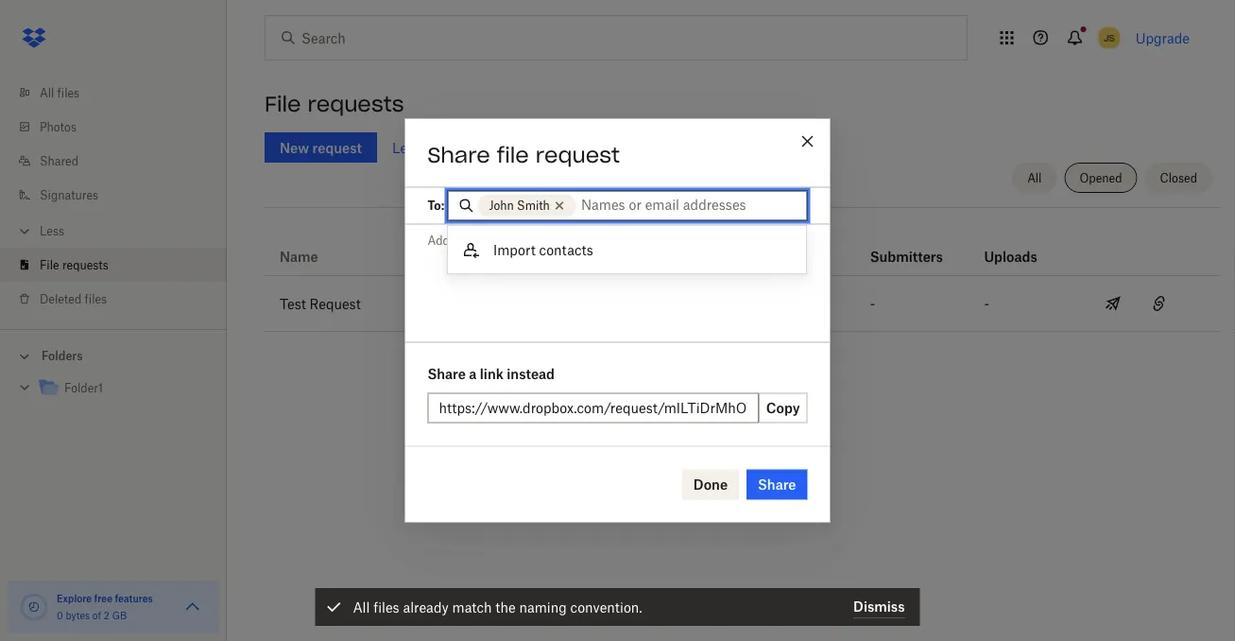 Task type: locate. For each thing, give the bounding box(es) containing it.
0 horizontal spatial file
[[40, 258, 59, 272]]

row inside table
[[265, 215, 1221, 276]]

0 horizontal spatial all
[[40, 86, 54, 100]]

send email image
[[1103, 292, 1125, 315]]

0 vertical spatial all
[[40, 86, 54, 100]]

1 vertical spatial file requests
[[40, 258, 109, 272]]

requests
[[308, 91, 404, 117], [494, 139, 548, 156], [62, 258, 109, 272]]

all button
[[1013, 163, 1057, 193]]

copy button
[[759, 393, 808, 423]]

1 vertical spatial share
[[428, 365, 466, 382]]

file up john smith
[[497, 141, 529, 168]]

1 horizontal spatial -
[[871, 295, 876, 312]]

file requests up learn
[[265, 91, 404, 117]]

2 vertical spatial requests
[[62, 258, 109, 272]]

alert
[[315, 588, 920, 626]]

1 vertical spatial requests
[[494, 139, 548, 156]]

requests inside list item
[[62, 258, 109, 272]]

files right the deleted
[[85, 292, 107, 306]]

0 vertical spatial requests
[[308, 91, 404, 117]]

less
[[40, 224, 64, 238]]

2 vertical spatial share
[[758, 477, 797, 493]]

2 row from the top
[[265, 276, 1221, 332]]

all files link
[[15, 76, 227, 110]]

folder1
[[64, 381, 103, 395]]

0 horizontal spatial requests
[[62, 258, 109, 272]]

2 horizontal spatial -
[[985, 295, 990, 312]]

all left "opened" button
[[1028, 171, 1042, 185]]

1 column header from the left
[[699, 222, 813, 268]]

signatures link
[[15, 178, 227, 212]]

share up to: at the left of the page
[[428, 141, 490, 168]]

dismiss button
[[854, 596, 905, 618]]

2 - from the left
[[871, 295, 876, 312]]

file requests link
[[15, 248, 227, 282]]

share left the a
[[428, 365, 466, 382]]

file inside list item
[[40, 258, 59, 272]]

requests up learn
[[308, 91, 404, 117]]

share button
[[747, 469, 808, 500]]

files left already at the bottom left of the page
[[374, 599, 400, 615]]

files for all files already match the naming convention.
[[374, 599, 400, 615]]

2 column header from the left
[[871, 222, 946, 268]]

signatures
[[40, 188, 98, 202]]

learn about file requests
[[392, 139, 548, 156]]

2 horizontal spatial files
[[374, 599, 400, 615]]

table
[[265, 215, 1221, 332]]

john smith
[[489, 199, 550, 213]]

1 row from the top
[[265, 215, 1221, 276]]

all inside button
[[1028, 171, 1042, 185]]

less image
[[15, 222, 34, 241]]

0 horizontal spatial file requests
[[40, 258, 109, 272]]

explore free features 0 bytes of 2 gb
[[57, 592, 153, 621]]

shared link
[[15, 144, 227, 178]]

2 vertical spatial all
[[353, 599, 370, 615]]

1 horizontal spatial file requests
[[265, 91, 404, 117]]

1 horizontal spatial all
[[353, 599, 370, 615]]

list
[[0, 64, 227, 329]]

-
[[699, 295, 705, 312], [871, 295, 876, 312], [985, 295, 990, 312]]

1 horizontal spatial file
[[497, 141, 529, 168]]

file right about
[[471, 139, 491, 156]]

0 vertical spatial files
[[57, 86, 80, 100]]

requests up john smith
[[494, 139, 548, 156]]

import contacts
[[494, 242, 594, 258]]

john
[[489, 199, 514, 213]]

0 horizontal spatial files
[[57, 86, 80, 100]]

gb
[[112, 609, 127, 621]]

cell
[[1175, 276, 1221, 331]]

test
[[280, 295, 306, 312]]

share right done button
[[758, 477, 797, 493]]

1 - from the left
[[699, 295, 705, 312]]

share file request dialog
[[405, 119, 831, 522]]

request
[[536, 141, 620, 168]]

dropbox image
[[15, 19, 53, 57]]

row
[[265, 215, 1221, 276], [265, 276, 1221, 332]]

0 horizontal spatial -
[[699, 295, 705, 312]]

Share a link instead text field
[[439, 398, 748, 418]]

requests up deleted files
[[62, 258, 109, 272]]

table containing name
[[265, 215, 1221, 332]]

all
[[40, 86, 54, 100], [1028, 171, 1042, 185], [353, 599, 370, 615]]

file
[[471, 139, 491, 156], [497, 141, 529, 168]]

opened
[[1080, 171, 1123, 185]]

folder1 link
[[38, 376, 212, 401]]

file inside 'dialog'
[[497, 141, 529, 168]]

alert containing dismiss
[[315, 588, 920, 626]]

file requests up deleted files
[[40, 258, 109, 272]]

2 vertical spatial files
[[374, 599, 400, 615]]

done button
[[683, 469, 739, 500]]

all for all
[[1028, 171, 1042, 185]]

explore
[[57, 592, 92, 604]]

1 horizontal spatial file
[[265, 91, 301, 117]]

all left already at the bottom left of the page
[[353, 599, 370, 615]]

all up photos
[[40, 86, 54, 100]]

column header
[[699, 222, 813, 268], [871, 222, 946, 268], [985, 222, 1060, 268]]

1 horizontal spatial column header
[[871, 222, 946, 268]]

upgrade
[[1136, 30, 1190, 46]]

contacts
[[539, 242, 594, 258]]

0 horizontal spatial column header
[[699, 222, 813, 268]]

1 horizontal spatial files
[[85, 292, 107, 306]]

deleted files link
[[15, 282, 227, 316]]

2 horizontal spatial column header
[[985, 222, 1060, 268]]

1 vertical spatial files
[[85, 292, 107, 306]]

photos
[[40, 120, 77, 134]]

files up photos
[[57, 86, 80, 100]]

2 horizontal spatial all
[[1028, 171, 1042, 185]]

0 vertical spatial share
[[428, 141, 490, 168]]

share
[[428, 141, 490, 168], [428, 365, 466, 382], [758, 477, 797, 493]]

file requests
[[265, 91, 404, 117], [40, 258, 109, 272]]

row containing name
[[265, 215, 1221, 276]]

1 horizontal spatial requests
[[308, 91, 404, 117]]

smith
[[517, 199, 550, 213]]

copy link image
[[1148, 292, 1171, 315]]

Contact input text field
[[581, 194, 798, 215]]

request
[[310, 295, 361, 312]]

file
[[265, 91, 301, 117], [40, 258, 59, 272]]

files
[[57, 86, 80, 100], [85, 292, 107, 306], [374, 599, 400, 615]]

1 vertical spatial all
[[1028, 171, 1042, 185]]

1 vertical spatial file
[[40, 258, 59, 272]]

a
[[469, 365, 477, 382]]



Task type: vqa. For each thing, say whether or not it's contained in the screenshot.
Folders 'button'
yes



Task type: describe. For each thing, give the bounding box(es) containing it.
closed
[[1161, 171, 1198, 185]]

link
[[480, 365, 504, 382]]

folders button
[[0, 341, 227, 369]]

features
[[115, 592, 153, 604]]

learn about file requests link
[[392, 139, 548, 156]]

convention.
[[571, 599, 643, 615]]

john smith button
[[478, 194, 577, 217]]

upgrade link
[[1136, 30, 1190, 46]]

dismiss
[[854, 598, 905, 615]]

copy
[[767, 400, 800, 416]]

share a link instead
[[428, 365, 555, 382]]

share for share file request
[[428, 141, 490, 168]]

import contacts option
[[448, 234, 807, 266]]

deleted
[[40, 292, 82, 306]]

already
[[403, 599, 449, 615]]

all files
[[40, 86, 80, 100]]

of
[[92, 609, 101, 621]]

instead
[[507, 365, 555, 382]]

Add a message (optional) text field
[[405, 225, 831, 339]]

all files already match the naming convention.
[[353, 599, 643, 615]]

bytes
[[66, 609, 90, 621]]

row containing test request
[[265, 276, 1221, 332]]

list containing all files
[[0, 64, 227, 329]]

2 horizontal spatial requests
[[494, 139, 548, 156]]

file requests inside list item
[[40, 258, 109, 272]]

about
[[432, 139, 468, 156]]

3 column header from the left
[[985, 222, 1060, 268]]

opened button
[[1065, 163, 1138, 193]]

learn
[[392, 139, 428, 156]]

2
[[104, 609, 110, 621]]

0 vertical spatial file
[[265, 91, 301, 117]]

all for all files already match the naming convention.
[[353, 599, 370, 615]]

name
[[280, 248, 318, 264]]

all for all files
[[40, 86, 54, 100]]

shared
[[40, 154, 78, 168]]

folders
[[42, 349, 83, 363]]

done
[[694, 477, 728, 493]]

files for deleted files
[[85, 292, 107, 306]]

0 horizontal spatial file
[[471, 139, 491, 156]]

to:
[[428, 199, 445, 213]]

created button
[[528, 245, 580, 268]]

photos link
[[15, 110, 227, 144]]

match
[[452, 599, 492, 615]]

deleted files
[[40, 292, 107, 306]]

file requests list item
[[0, 248, 227, 282]]

closed button
[[1146, 163, 1213, 193]]

3 - from the left
[[985, 295, 990, 312]]

share file request
[[428, 141, 620, 168]]

0
[[57, 609, 63, 621]]

test request
[[280, 295, 361, 312]]

share for share a link instead
[[428, 365, 466, 382]]

free
[[94, 592, 113, 604]]

the
[[496, 599, 516, 615]]

files for all files
[[57, 86, 80, 100]]

created
[[528, 248, 580, 264]]

import
[[494, 242, 536, 258]]

0 vertical spatial file requests
[[265, 91, 404, 117]]

share inside button
[[758, 477, 797, 493]]

naming
[[519, 599, 567, 615]]

11/16/2023
[[528, 295, 600, 312]]

quota usage element
[[19, 592, 49, 622]]



